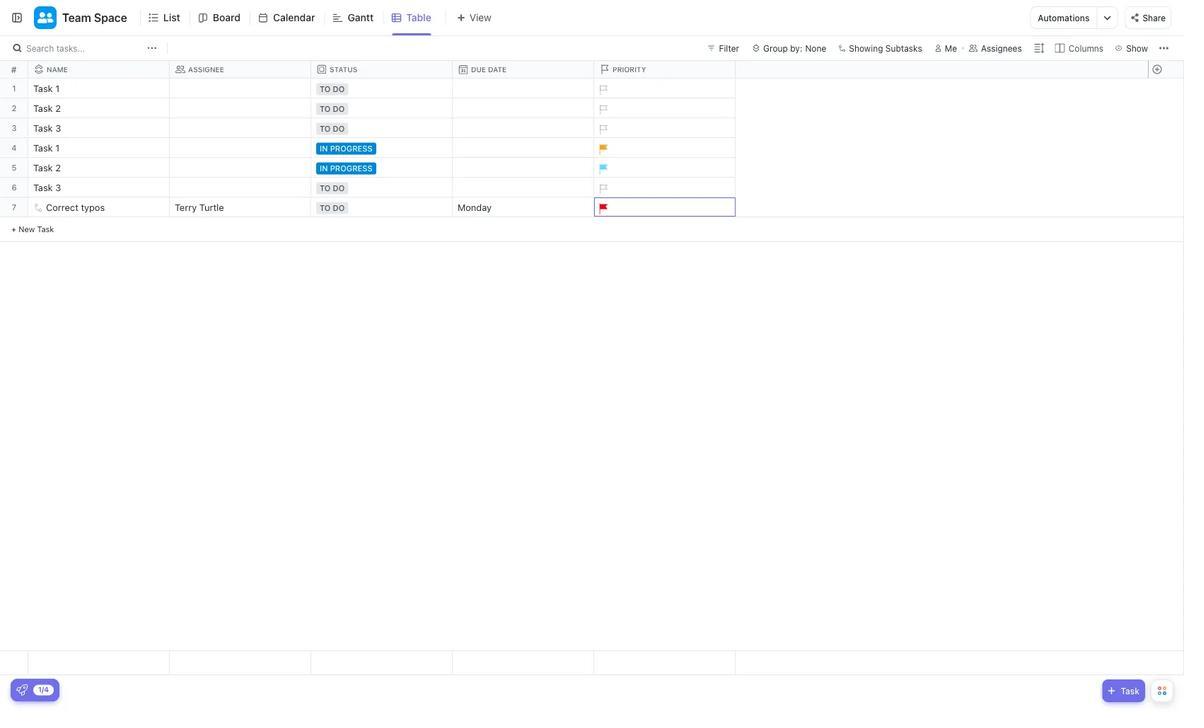 Task type: locate. For each thing, give the bounding box(es) containing it.
3 to do from the top
[[320, 124, 345, 133]]

‎task down ‎task 1
[[33, 103, 53, 114]]

2
[[55, 103, 61, 114], [12, 103, 17, 113], [55, 162, 61, 173]]

2 set priority image from the top
[[592, 178, 614, 200]]

automations
[[1039, 13, 1090, 23]]

4 to from the top
[[320, 184, 331, 193]]

3 do from the top
[[333, 124, 345, 133]]

2 in progress from the top
[[320, 164, 373, 173]]

3
[[55, 123, 61, 133], [12, 123, 17, 132], [55, 182, 61, 193]]

1 vertical spatial task 3
[[33, 182, 61, 193]]

set priority image inside the press space to select this row. row
[[592, 99, 614, 120]]

filter
[[719, 43, 740, 53]]

team space
[[62, 11, 127, 24]]

board
[[213, 12, 241, 23]]

name column header
[[28, 61, 173, 78]]

terry turtle cell
[[170, 197, 311, 217]]

progress for 1
[[330, 144, 373, 153]]

set priority image for 3
[[592, 178, 614, 200]]

1 progress from the top
[[330, 144, 373, 153]]

in progress
[[320, 144, 373, 153], [320, 164, 373, 173]]

me button
[[930, 40, 963, 57]]

3 to from the top
[[320, 124, 331, 133]]

1 set priority image from the top
[[592, 99, 614, 120]]

columns
[[1069, 43, 1104, 53]]

1 inside 1 2 3 4 5 6
[[12, 84, 16, 93]]

1 to do from the top
[[320, 85, 345, 94]]

name
[[47, 65, 68, 73]]

1 to from the top
[[320, 85, 331, 94]]

2 row group from the left
[[28, 79, 736, 242]]

status column header
[[311, 61, 456, 78]]

priority button
[[595, 64, 736, 74]]

1 vertical spatial ‎task
[[33, 103, 53, 114]]

2 down the task 1
[[55, 162, 61, 173]]

press space to select this row. row containing 5
[[0, 158, 28, 178]]

terry turtle
[[175, 202, 224, 213]]

2 set priority image from the top
[[592, 119, 614, 140]]

5 to from the top
[[320, 203, 331, 213]]

‎task for ‎task 1
[[33, 83, 53, 94]]

0 vertical spatial ‎task
[[33, 83, 53, 94]]

0 vertical spatial in
[[320, 144, 328, 153]]

in progress for task 2
[[320, 164, 373, 173]]

0 vertical spatial set priority image
[[592, 99, 614, 120]]

2 down ‎task 1
[[55, 103, 61, 114]]

gantt
[[348, 12, 374, 23]]

2 in from the top
[[320, 164, 328, 173]]

4 do from the top
[[333, 184, 345, 193]]

4 to do cell from the top
[[311, 178, 453, 197]]

row containing name
[[28, 61, 739, 78]]

Search tasks... text field
[[26, 38, 144, 58]]

2 task 3 from the top
[[33, 182, 61, 193]]

row
[[28, 61, 739, 78]]

‎task
[[33, 83, 53, 94], [33, 103, 53, 114]]

in for task 2
[[320, 164, 328, 173]]

3 up correct
[[55, 182, 61, 193]]

1 vertical spatial progress
[[330, 164, 373, 173]]

name button
[[28, 64, 170, 74]]

1 vertical spatial set priority image
[[592, 119, 614, 140]]

1 down #
[[12, 84, 16, 93]]

task 3 down ‎task 2
[[33, 123, 61, 133]]

2 ‎task from the top
[[33, 103, 53, 114]]

task
[[33, 123, 53, 133], [33, 143, 53, 153], [33, 162, 53, 173], [33, 182, 53, 193], [37, 224, 54, 234], [1121, 686, 1140, 696]]

2 in progress cell from the top
[[311, 158, 453, 177]]

search tasks...
[[26, 43, 85, 53]]

correct typos
[[46, 202, 105, 213]]

2 inside 1 2 3 4 5 6
[[12, 103, 17, 113]]

in for task 1
[[320, 144, 328, 153]]

1 row group from the left
[[0, 79, 28, 242]]

assignees button
[[963, 40, 1029, 57]]

list
[[163, 12, 180, 23]]

press space to select this row. row containing ‎task 2
[[28, 98, 736, 120]]

tasks...
[[56, 43, 85, 53]]

new
[[19, 224, 35, 234]]

priority column header
[[595, 61, 739, 78]]

team space button
[[57, 2, 127, 33]]

1
[[55, 83, 60, 94], [12, 84, 16, 93], [55, 143, 60, 153]]

status button
[[311, 64, 453, 74]]

0 vertical spatial set priority image
[[592, 79, 614, 101]]

do for second to do cell from the bottom
[[333, 184, 345, 193]]

to do for 1st to do cell from the top of the page
[[320, 85, 345, 94]]

board link
[[213, 0, 246, 35]]

3 row group from the left
[[1149, 79, 1184, 242]]

1 down name
[[55, 83, 60, 94]]

2 set priority element from the top
[[592, 99, 614, 120]]

0 vertical spatial progress
[[330, 144, 373, 153]]

2 do from the top
[[333, 104, 345, 114]]

1 in progress cell from the top
[[311, 138, 453, 157]]

due
[[471, 65, 486, 74]]

to
[[320, 85, 331, 94], [320, 104, 331, 114], [320, 124, 331, 133], [320, 184, 331, 193], [320, 203, 331, 213]]

1 set priority image from the top
[[592, 79, 614, 101]]

to do cell
[[311, 79, 453, 98], [311, 98, 453, 117], [311, 118, 453, 137], [311, 178, 453, 197], [311, 197, 453, 217]]

2 to from the top
[[320, 104, 331, 114]]

2 progress from the top
[[330, 164, 373, 173]]

1 for ‎task 1
[[55, 83, 60, 94]]

1 task 3 from the top
[[33, 123, 61, 133]]

correct
[[46, 202, 78, 213]]

assignees
[[982, 43, 1023, 53]]

set priority image for 3
[[592, 119, 614, 140]]

3 down ‎task 2
[[55, 123, 61, 133]]

task 1
[[33, 143, 60, 153]]

3 set priority element from the top
[[592, 119, 614, 140]]

set priority element
[[592, 79, 614, 101], [592, 99, 614, 120], [592, 119, 614, 140], [592, 178, 614, 200]]

press space to select this row. row containing 6
[[0, 178, 28, 197]]

set priority image for 2
[[592, 99, 614, 120]]

set priority image
[[592, 99, 614, 120], [592, 178, 614, 200]]

new task
[[19, 224, 54, 234]]

terry
[[175, 202, 197, 213]]

1 vertical spatial in
[[320, 164, 328, 173]]

4 to do from the top
[[320, 184, 345, 193]]

due date button
[[453, 65, 595, 75]]

typos
[[81, 202, 105, 213]]

1 vertical spatial in progress
[[320, 164, 373, 173]]

5 do from the top
[[333, 203, 345, 213]]

view
[[470, 12, 492, 23]]

status
[[330, 65, 358, 73]]

progress
[[330, 144, 373, 153], [330, 164, 373, 173]]

1 ‎task from the top
[[33, 83, 53, 94]]

cell
[[170, 79, 311, 98], [453, 79, 595, 98], [170, 98, 311, 117], [453, 98, 595, 117], [170, 118, 311, 137], [453, 118, 595, 137], [170, 138, 311, 157], [453, 138, 595, 157], [170, 158, 311, 177], [453, 158, 595, 177], [170, 178, 311, 197], [453, 178, 595, 197]]

1 vertical spatial set priority image
[[592, 178, 614, 200]]

search
[[26, 43, 54, 53]]

task 3 down 'task 2'
[[33, 182, 61, 193]]

showing
[[850, 43, 884, 53]]

row group
[[0, 79, 28, 242], [28, 79, 736, 242], [1149, 79, 1184, 242]]

priority
[[613, 65, 647, 73]]

dropdown menu image
[[453, 651, 594, 675]]

1 set priority element from the top
[[592, 79, 614, 101]]

in
[[320, 144, 328, 153], [320, 164, 328, 173]]

set priority image for 1
[[592, 79, 614, 101]]

columns button
[[1052, 40, 1111, 57]]

set priority image
[[592, 79, 614, 101], [592, 119, 614, 140]]

do
[[333, 85, 345, 94], [333, 104, 345, 114], [333, 124, 345, 133], [333, 184, 345, 193], [333, 203, 345, 213]]

task 3
[[33, 123, 61, 133], [33, 182, 61, 193]]

3 up 4
[[12, 123, 17, 132]]

1 up 'task 2'
[[55, 143, 60, 153]]

press space to select this row. row containing task 1
[[28, 138, 736, 160]]

in progress for task 1
[[320, 144, 373, 153]]

0 vertical spatial task 3
[[33, 123, 61, 133]]

0 vertical spatial in progress
[[320, 144, 373, 153]]

task for in progress cell related to task 2
[[33, 162, 53, 173]]

1 for task 1
[[55, 143, 60, 153]]

1 in from the top
[[320, 144, 328, 153]]

assignee
[[188, 65, 224, 73]]

2 left ‎task 2
[[12, 103, 17, 113]]

do for 3rd to do cell from the bottom
[[333, 124, 345, 133]]

1 do from the top
[[333, 85, 345, 94]]

0 vertical spatial in progress cell
[[311, 138, 453, 157]]

to do for 2nd to do cell from the top
[[320, 104, 345, 114]]

5 to do from the top
[[320, 203, 345, 213]]

grid
[[0, 61, 1185, 675]]

in progress cell
[[311, 138, 453, 157], [311, 158, 453, 177]]

1 in progress from the top
[[320, 144, 373, 153]]

press space to select this row. row
[[0, 79, 28, 98], [28, 79, 736, 101], [1149, 79, 1184, 98], [0, 98, 28, 118], [28, 98, 736, 120], [1149, 98, 1184, 118], [0, 118, 28, 138], [28, 118, 736, 140], [1149, 118, 1184, 138], [0, 138, 28, 158], [28, 138, 736, 160], [1149, 138, 1184, 158], [0, 158, 28, 178], [28, 158, 736, 180], [1149, 158, 1184, 178], [0, 178, 28, 197], [28, 178, 736, 200], [1149, 178, 1184, 197], [0, 197, 28, 217], [28, 197, 736, 219], [1149, 197, 1184, 217], [28, 651, 736, 675], [1149, 651, 1184, 675]]

to do
[[320, 85, 345, 94], [320, 104, 345, 114], [320, 124, 345, 133], [320, 184, 345, 193], [320, 203, 345, 213]]

1 vertical spatial in progress cell
[[311, 158, 453, 177]]

4 set priority element from the top
[[592, 178, 614, 200]]

grid containing ‎task 1
[[0, 61, 1185, 675]]

2 to do from the top
[[320, 104, 345, 114]]

1/4
[[38, 685, 49, 694]]

‎task up ‎task 2
[[33, 83, 53, 94]]



Task type: vqa. For each thing, say whether or not it's contained in the screenshot.


Task type: describe. For each thing, give the bounding box(es) containing it.
progress for 2
[[330, 164, 373, 173]]

view button
[[446, 9, 496, 27]]

gantt link
[[348, 0, 380, 35]]

5 to do cell from the top
[[311, 197, 453, 217]]

list link
[[163, 0, 186, 35]]

task 3 for second to do cell from the bottom
[[33, 182, 61, 193]]

me
[[945, 43, 958, 53]]

6
[[12, 183, 17, 192]]

do for first to do cell from the bottom of the page
[[333, 203, 345, 213]]

row group containing ‎task 1
[[28, 79, 736, 242]]

press space to select this row. row containing ‎task 1
[[28, 79, 736, 101]]

press space to select this row. row containing 1
[[0, 79, 28, 98]]

‎task 2
[[33, 103, 61, 114]]

table
[[406, 12, 432, 23]]

2 for 1
[[12, 103, 17, 113]]

1 2 3 4 5 6
[[12, 84, 17, 192]]

2 to do cell from the top
[[311, 98, 453, 117]]

set priority element for 1st to do cell from the top of the page
[[592, 79, 614, 101]]

space
[[94, 11, 127, 24]]

filter button
[[702, 40, 745, 57]]

‎task 1
[[33, 83, 60, 94]]

#
[[11, 64, 17, 74]]

monday cell
[[453, 197, 595, 217]]

due date column header
[[453, 61, 597, 78]]

row group containing 1 2 3 4 5 6
[[0, 79, 28, 242]]

showing subtasks
[[850, 43, 923, 53]]

assignee column header
[[170, 61, 314, 78]]

monday
[[458, 202, 492, 213]]

to do for second to do cell from the bottom
[[320, 184, 345, 193]]

subtasks
[[886, 43, 923, 53]]

share button
[[1126, 6, 1172, 29]]

in progress cell for task 1
[[311, 138, 453, 157]]

3 for 3rd to do cell from the bottom
[[55, 123, 61, 133]]

set priority element for second to do cell from the bottom
[[592, 178, 614, 200]]

to do for 3rd to do cell from the bottom
[[320, 124, 345, 133]]

2 for ‎task
[[55, 103, 61, 114]]

press space to select this row. row containing 2
[[0, 98, 28, 118]]

3 inside 1 2 3 4 5 6
[[12, 123, 17, 132]]

user friends image
[[37, 11, 53, 24]]

calendar link
[[273, 0, 321, 35]]

press space to select this row. row containing correct typos
[[28, 197, 736, 219]]

table link
[[406, 0, 437, 35]]

‎task for ‎task 2
[[33, 103, 53, 114]]

in progress cell for task 2
[[311, 158, 453, 177]]

team
[[62, 11, 91, 24]]

by:
[[791, 43, 803, 53]]

press space to select this row. row containing 3
[[0, 118, 28, 138]]

group by: none
[[764, 43, 827, 53]]

task 3 for 3rd to do cell from the bottom
[[33, 123, 61, 133]]

to do for first to do cell from the bottom of the page
[[320, 203, 345, 213]]

due date
[[471, 65, 507, 74]]

press space to select this row. row containing task 2
[[28, 158, 736, 180]]

task for task 1 in progress cell
[[33, 143, 53, 153]]

show
[[1127, 43, 1149, 53]]

row inside grid
[[28, 61, 739, 78]]

assignee button
[[170, 64, 311, 74]]

turtle
[[199, 202, 224, 213]]

to for second to do cell from the bottom
[[320, 184, 331, 193]]

automations button
[[1031, 7, 1097, 28]]

task for second to do cell from the bottom
[[33, 182, 53, 193]]

set priority element for 3rd to do cell from the bottom
[[592, 119, 614, 140]]

1 to do cell from the top
[[311, 79, 453, 98]]

3 for second to do cell from the bottom
[[55, 182, 61, 193]]

to for first to do cell from the bottom of the page
[[320, 203, 331, 213]]

showing subtasks button
[[834, 40, 927, 57]]

none
[[806, 43, 827, 53]]

press space to select this row. row containing 4
[[0, 138, 28, 158]]

do for 1st to do cell from the top of the page
[[333, 85, 345, 94]]

to for 2nd to do cell from the top
[[320, 104, 331, 114]]

3 to do cell from the top
[[311, 118, 453, 137]]

to for 1st to do cell from the top of the page
[[320, 85, 331, 94]]

group
[[764, 43, 788, 53]]

task 2
[[33, 162, 61, 173]]

calendar
[[273, 12, 315, 23]]

onboarding checklist button image
[[16, 684, 28, 696]]

to for 3rd to do cell from the bottom
[[320, 124, 331, 133]]

do for 2nd to do cell from the top
[[333, 104, 345, 114]]

date
[[488, 65, 507, 74]]

5
[[12, 163, 17, 172]]

share
[[1143, 13, 1166, 23]]

task for 3rd to do cell from the bottom
[[33, 123, 53, 133]]

2 for task
[[55, 162, 61, 173]]

onboarding checklist button element
[[16, 684, 28, 696]]

4
[[12, 143, 17, 152]]

show button
[[1111, 40, 1153, 57]]

set priority element for 2nd to do cell from the top
[[592, 99, 614, 120]]



